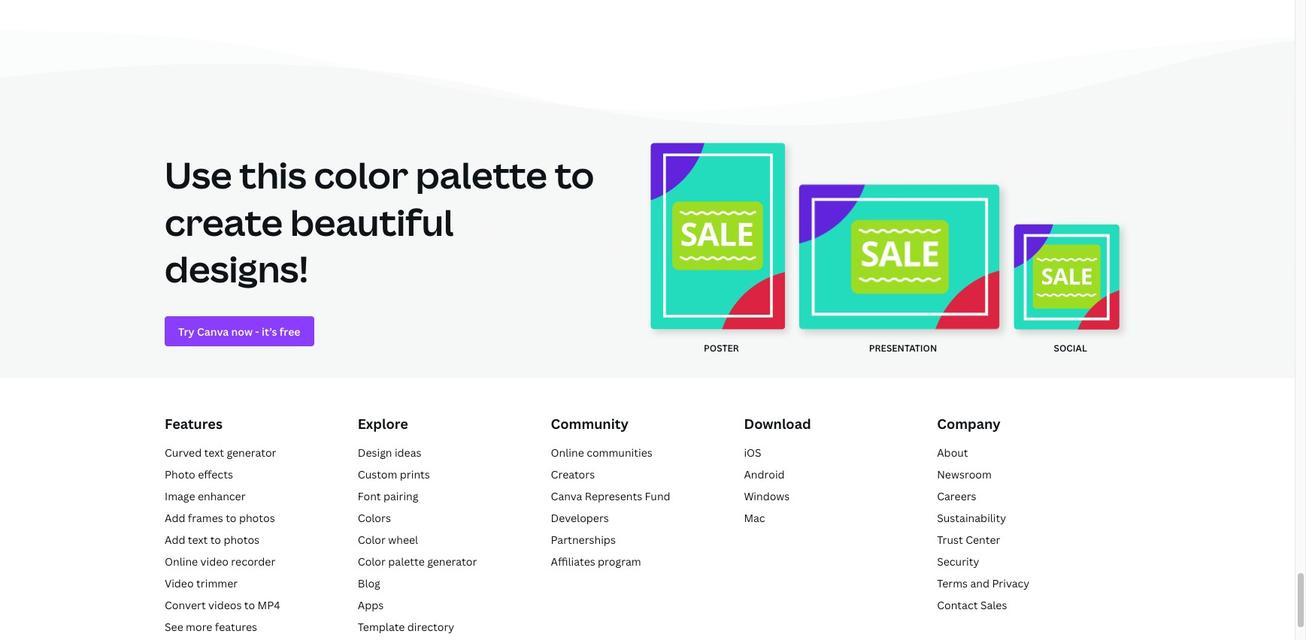 Task type: locate. For each thing, give the bounding box(es) containing it.
0 horizontal spatial online
[[165, 555, 198, 570]]

font pairing link
[[358, 490, 419, 504]]

sustainability link
[[938, 512, 1007, 526]]

recorder
[[231, 555, 276, 570]]

careers link
[[938, 490, 977, 504]]

1 vertical spatial color
[[358, 555, 386, 570]]

more
[[186, 621, 212, 635]]

curved text generator link
[[165, 446, 276, 461]]

partnerships link
[[551, 534, 616, 548]]

ios link
[[744, 446, 762, 461]]

ios android windows mac
[[744, 446, 790, 526]]

creators link
[[551, 468, 595, 482]]

1 horizontal spatial generator
[[427, 555, 477, 570]]

generator up directory
[[427, 555, 477, 570]]

video trimmer link
[[165, 577, 238, 592]]

sales
[[981, 599, 1008, 613]]

to
[[555, 151, 595, 199], [226, 512, 237, 526], [210, 534, 221, 548], [244, 599, 255, 613]]

color palette generator link
[[358, 555, 477, 570]]

program
[[598, 555, 641, 570]]

video
[[165, 577, 194, 592]]

palette
[[416, 151, 548, 199], [388, 555, 425, 570]]

create
[[165, 198, 283, 246]]

2 color from the top
[[358, 555, 386, 570]]

canva
[[551, 490, 583, 504]]

image
[[165, 490, 195, 504]]

see more features link
[[165, 621, 257, 635]]

trust center link
[[938, 534, 1001, 548]]

download
[[744, 415, 812, 433]]

beautiful
[[290, 198, 454, 246]]

0 vertical spatial online
[[551, 446, 584, 461]]

enhancer
[[198, 490, 246, 504]]

represents
[[585, 490, 643, 504]]

developers
[[551, 512, 609, 526]]

mac link
[[744, 512, 766, 526]]

social
[[1054, 343, 1088, 355]]

online inside curved text generator photo effects image enhancer add frames to photos add text to photos online video recorder video trimmer convert videos to mp4 see more features
[[165, 555, 198, 570]]

1 vertical spatial add
[[165, 534, 185, 548]]

add
[[165, 512, 185, 526], [165, 534, 185, 548]]

add frames to photos link
[[165, 512, 275, 526]]

features
[[165, 415, 223, 433]]

1 vertical spatial palette
[[388, 555, 425, 570]]

template
[[358, 621, 405, 635]]

design ideas custom prints font pairing colors color wheel color palette generator blog apps template directory
[[358, 446, 477, 635]]

1 horizontal spatial online
[[551, 446, 584, 461]]

image enhancer link
[[165, 490, 246, 504]]

add text to photos link
[[165, 534, 260, 548]]

photos down enhancer
[[239, 512, 275, 526]]

0 vertical spatial palette
[[416, 151, 548, 199]]

online communities link
[[551, 446, 653, 461]]

photos up recorder at the left of the page
[[224, 534, 260, 548]]

0 vertical spatial add
[[165, 512, 185, 526]]

text down frames
[[188, 534, 208, 548]]

generator inside curved text generator photo effects image enhancer add frames to photos add text to photos online video recorder video trimmer convert videos to mp4 see more features
[[227, 446, 276, 461]]

generator up effects
[[227, 446, 276, 461]]

colors link
[[358, 512, 391, 526]]

add up the video
[[165, 534, 185, 548]]

convert videos to mp4 link
[[165, 599, 280, 613]]

design
[[358, 446, 392, 461]]

online communities creators canva represents fund developers partnerships affiliates program
[[551, 446, 671, 570]]

0 vertical spatial color
[[358, 534, 386, 548]]

color down "colors"
[[358, 534, 386, 548]]

canva represents fund link
[[551, 490, 671, 504]]

ideas
[[395, 446, 422, 461]]

0 horizontal spatial generator
[[227, 446, 276, 461]]

use this color palette to create beautiful designs!
[[165, 151, 595, 293]]

colors
[[358, 512, 391, 526]]

mp4
[[258, 599, 280, 613]]

add down image
[[165, 512, 185, 526]]

apps link
[[358, 599, 384, 613]]

color
[[358, 534, 386, 548], [358, 555, 386, 570]]

security link
[[938, 555, 980, 570]]

template directory link
[[358, 621, 455, 635]]

photos
[[239, 512, 275, 526], [224, 534, 260, 548]]

color up 'blog'
[[358, 555, 386, 570]]

newsroom link
[[938, 468, 992, 482]]

text
[[204, 446, 224, 461], [188, 534, 208, 548]]

1 vertical spatial generator
[[427, 555, 477, 570]]

online up creators link
[[551, 446, 584, 461]]

security
[[938, 555, 980, 570]]

font
[[358, 490, 381, 504]]

videos
[[208, 599, 242, 613]]

1 vertical spatial online
[[165, 555, 198, 570]]

palette inside use this color palette to create beautiful designs!
[[416, 151, 548, 199]]

0 vertical spatial generator
[[227, 446, 276, 461]]

terms and privacy link
[[938, 577, 1030, 592]]

online up the video
[[165, 555, 198, 570]]

use
[[165, 151, 232, 199]]

color
[[314, 151, 409, 199]]

trust
[[938, 534, 964, 548]]

photo effects link
[[165, 468, 233, 482]]

text up effects
[[204, 446, 224, 461]]

about newsroom careers sustainability trust center security terms and privacy contact sales
[[938, 446, 1030, 613]]

android
[[744, 468, 785, 482]]

online
[[551, 446, 584, 461], [165, 555, 198, 570]]

generator
[[227, 446, 276, 461], [427, 555, 477, 570]]



Task type: vqa. For each thing, say whether or not it's contained in the screenshot.
or
no



Task type: describe. For each thing, give the bounding box(es) containing it.
newsroom
[[938, 468, 992, 482]]

sustainability
[[938, 512, 1007, 526]]

convert
[[165, 599, 206, 613]]

curved text generator photo effects image enhancer add frames to photos add text to photos online video recorder video trimmer convert videos to mp4 see more features
[[165, 446, 280, 635]]

community
[[551, 415, 629, 433]]

1 vertical spatial text
[[188, 534, 208, 548]]

terms
[[938, 577, 968, 592]]

designs!
[[165, 244, 309, 293]]

about link
[[938, 446, 969, 461]]

privacy
[[993, 577, 1030, 592]]

mac
[[744, 512, 766, 526]]

photo
[[165, 468, 195, 482]]

poster
[[704, 343, 739, 355]]

trimmer
[[196, 577, 238, 592]]

prints
[[400, 468, 430, 482]]

android link
[[744, 468, 785, 482]]

creators
[[551, 468, 595, 482]]

windows link
[[744, 490, 790, 504]]

pairing
[[384, 490, 419, 504]]

explore
[[358, 415, 408, 433]]

custom
[[358, 468, 398, 482]]

effects
[[198, 468, 233, 482]]

careers
[[938, 490, 977, 504]]

1 add from the top
[[165, 512, 185, 526]]

to inside use this color palette to create beautiful designs!
[[555, 151, 595, 199]]

affiliates
[[551, 555, 596, 570]]

video
[[201, 555, 229, 570]]

and
[[971, 577, 990, 592]]

online inside online communities creators canva represents fund developers partnerships affiliates program
[[551, 446, 584, 461]]

affiliates program link
[[551, 555, 641, 570]]

partnerships
[[551, 534, 616, 548]]

company
[[938, 415, 1001, 433]]

1 vertical spatial photos
[[224, 534, 260, 548]]

0 vertical spatial text
[[204, 446, 224, 461]]

this
[[239, 151, 307, 199]]

0 vertical spatial photos
[[239, 512, 275, 526]]

directory
[[408, 621, 455, 635]]

2 add from the top
[[165, 534, 185, 548]]

fund
[[645, 490, 671, 504]]

1 color from the top
[[358, 534, 386, 548]]

generator inside design ideas custom prints font pairing colors color wheel color palette generator blog apps template directory
[[427, 555, 477, 570]]

developers link
[[551, 512, 609, 526]]

windows
[[744, 490, 790, 504]]

contact
[[938, 599, 978, 613]]

wheel
[[388, 534, 418, 548]]

design ideas link
[[358, 446, 422, 461]]

online video recorder link
[[165, 555, 276, 570]]

curved
[[165, 446, 202, 461]]

about
[[938, 446, 969, 461]]

features
[[215, 621, 257, 635]]

apps
[[358, 599, 384, 613]]

color wheel link
[[358, 534, 418, 548]]

blog
[[358, 577, 381, 592]]

contact sales link
[[938, 599, 1008, 613]]

palette inside design ideas custom prints font pairing colors color wheel color palette generator blog apps template directory
[[388, 555, 425, 570]]

center
[[966, 534, 1001, 548]]

communities
[[587, 446, 653, 461]]

blog link
[[358, 577, 381, 592]]

see
[[165, 621, 183, 635]]

ios
[[744, 446, 762, 461]]

frames
[[188, 512, 223, 526]]

custom prints link
[[358, 468, 430, 482]]



